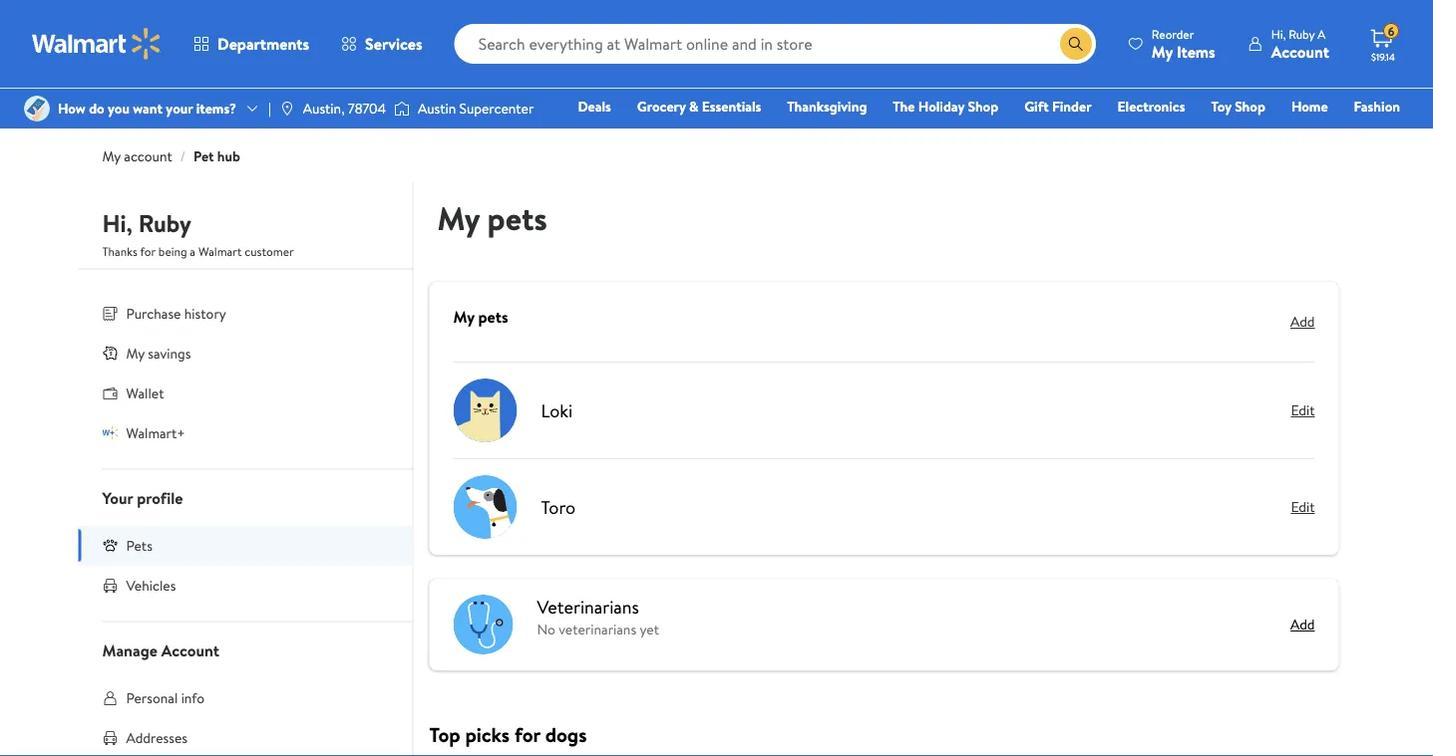 Task type: vqa. For each thing, say whether or not it's contained in the screenshot.
the cleaner
no



Task type: locate. For each thing, give the bounding box(es) containing it.
reorder
[[1152, 25, 1194, 42]]

1 vertical spatial edit
[[1291, 498, 1315, 517]]

0 vertical spatial my pets
[[437, 196, 547, 240]]

a
[[1318, 25, 1325, 42]]

purchase history link
[[78, 294, 412, 334]]

wallet link
[[78, 373, 412, 413]]

account up info
[[161, 640, 219, 662]]

toy shop link
[[1202, 96, 1274, 117]]

essentials
[[702, 97, 761, 116]]

personal
[[126, 689, 178, 708]]

1 add from the top
[[1290, 312, 1315, 332]]

pets
[[487, 196, 547, 240], [478, 306, 508, 328]]

ruby left a
[[1289, 25, 1315, 42]]

0 vertical spatial walmart+
[[1341, 125, 1400, 144]]

for left being
[[140, 243, 156, 260]]

icon image up your
[[102, 425, 118, 441]]

want
[[133, 99, 163, 118]]

deals link
[[569, 96, 620, 117]]

how
[[58, 99, 86, 118]]

vet photo image
[[453, 595, 513, 655]]

0 vertical spatial pets
[[487, 196, 547, 240]]

addresses link
[[78, 719, 412, 757]]

hi, for account
[[1271, 25, 1286, 42]]

&
[[689, 97, 699, 116]]

1 edit from the top
[[1291, 401, 1315, 420]]

1 horizontal spatial  image
[[279, 101, 295, 117]]

edit button for toro
[[1291, 492, 1315, 524]]

my pets
[[437, 196, 547, 240], [453, 306, 508, 328]]

1 vertical spatial icon image
[[102, 425, 118, 441]]

your
[[166, 99, 193, 118]]

thanksgiving link
[[778, 96, 876, 117]]

icon image inside pets 'link'
[[102, 538, 118, 554]]

1 vertical spatial hi,
[[102, 207, 133, 240]]

vehicles
[[126, 576, 176, 595]]

0 vertical spatial walmart+ link
[[1332, 124, 1409, 145]]

hi, inside hi, ruby a account
[[1271, 25, 1286, 42]]

purchase
[[126, 304, 181, 323]]

1 horizontal spatial walmart+
[[1341, 125, 1400, 144]]

account up home
[[1271, 40, 1329, 62]]

hi, ruby link
[[102, 207, 191, 248]]

picks
[[465, 722, 510, 749]]

1 vertical spatial add button
[[1290, 615, 1315, 635]]

home
[[1291, 97, 1328, 116]]

deals
[[578, 97, 611, 116]]

manage account
[[102, 640, 219, 662]]

add
[[1290, 312, 1315, 332], [1290, 615, 1315, 635]]

1 horizontal spatial hi,
[[1271, 25, 1286, 42]]

0 vertical spatial edit button
[[1291, 395, 1315, 427]]

0 vertical spatial hi,
[[1271, 25, 1286, 42]]

2 edit button from the top
[[1291, 492, 1315, 524]]

6
[[1388, 23, 1394, 40]]

ruby
[[1289, 25, 1315, 42], [138, 207, 191, 240]]

departments button
[[178, 20, 325, 68]]

2 icon image from the top
[[102, 425, 118, 441]]

0 vertical spatial account
[[1271, 40, 1329, 62]]

/
[[180, 147, 186, 166]]

home link
[[1282, 96, 1337, 117]]

 image left how
[[24, 96, 50, 122]]

0 vertical spatial add
[[1290, 312, 1315, 332]]

ruby inside hi, ruby a account
[[1289, 25, 1315, 42]]

hi, left a
[[1271, 25, 1286, 42]]

icon image inside my savings link
[[102, 345, 118, 361]]

walmart image
[[32, 28, 162, 60]]

search icon image
[[1068, 36, 1084, 52]]

toy
[[1211, 97, 1231, 116]]

1 vertical spatial add
[[1290, 615, 1315, 635]]

ruby inside hi, ruby thanks for being a walmart customer
[[138, 207, 191, 240]]

items?
[[196, 99, 236, 118]]

0 horizontal spatial walmart+
[[126, 423, 185, 443]]

2 edit from the top
[[1291, 498, 1315, 517]]

ruby up being
[[138, 207, 191, 240]]

registry link
[[1162, 124, 1230, 145]]

shop right holiday
[[968, 97, 998, 116]]

ruby for for
[[138, 207, 191, 240]]

1 vertical spatial for
[[515, 722, 540, 749]]

1 icon image from the top
[[102, 345, 118, 361]]

 image right |
[[279, 101, 295, 117]]

gift finder
[[1024, 97, 1092, 116]]

hi,
[[1271, 25, 1286, 42], [102, 207, 133, 240]]

1 vertical spatial ruby
[[138, 207, 191, 240]]

1 horizontal spatial ruby
[[1289, 25, 1315, 42]]

0 vertical spatial icon image
[[102, 345, 118, 361]]

walmart+ link
[[1332, 124, 1409, 145], [78, 413, 412, 453]]

0 vertical spatial edit
[[1291, 401, 1315, 420]]

0 horizontal spatial hi,
[[102, 207, 133, 240]]

 image
[[24, 96, 50, 122], [279, 101, 295, 117]]

0 vertical spatial ruby
[[1289, 25, 1315, 42]]

3 icon image from the top
[[102, 538, 118, 554]]

hi, inside hi, ruby thanks for being a walmart customer
[[102, 207, 133, 240]]

debit
[[1281, 125, 1315, 144]]

for
[[140, 243, 156, 260], [515, 722, 540, 749]]

2 vertical spatial icon image
[[102, 538, 118, 554]]

your
[[102, 487, 133, 509]]

walmart+ link down my savings link
[[78, 413, 412, 453]]

1 vertical spatial walmart+
[[126, 423, 185, 443]]

edit button
[[1291, 395, 1315, 427], [1291, 492, 1315, 524]]

0 horizontal spatial  image
[[24, 96, 50, 122]]

0 horizontal spatial account
[[161, 640, 219, 662]]

add button
[[1290, 306, 1315, 338], [1290, 615, 1315, 635]]

clear search field text image
[[1036, 36, 1052, 52]]

personal info link
[[78, 679, 412, 719]]

1 edit button from the top
[[1291, 395, 1315, 427]]

vehicles link
[[78, 566, 412, 606]]

1 vertical spatial my pets
[[453, 306, 508, 328]]

icon image
[[102, 345, 118, 361], [102, 425, 118, 441], [102, 538, 118, 554]]

walmart+ down fashion
[[1341, 125, 1400, 144]]

departments
[[217, 33, 309, 55]]

shop
[[968, 97, 998, 116], [1235, 97, 1265, 116]]

0 horizontal spatial walmart+ link
[[78, 413, 412, 453]]

account
[[124, 147, 172, 166]]

icon image left the pets
[[102, 538, 118, 554]]

Search search field
[[454, 24, 1096, 64]]

icon image for walmart+
[[102, 425, 118, 441]]

hi, up thanks
[[102, 207, 133, 240]]

 image
[[394, 99, 410, 119]]

shop right toy
[[1235, 97, 1265, 116]]

walmart+ link down fashion
[[1332, 124, 1409, 145]]

0 horizontal spatial ruby
[[138, 207, 191, 240]]

1 vertical spatial edit button
[[1291, 492, 1315, 524]]

0 vertical spatial for
[[140, 243, 156, 260]]

edit for toro
[[1291, 498, 1315, 517]]

icon image left my savings at the left
[[102, 345, 118, 361]]

0 horizontal spatial for
[[140, 243, 156, 260]]

1 horizontal spatial for
[[515, 722, 540, 749]]

for left dogs
[[515, 722, 540, 749]]

one debit
[[1247, 125, 1315, 144]]

1 horizontal spatial shop
[[1235, 97, 1265, 116]]

the holiday shop
[[893, 97, 998, 116]]

1 horizontal spatial walmart+ link
[[1332, 124, 1409, 145]]

hi, ruby a account
[[1271, 25, 1329, 62]]

0 horizontal spatial shop
[[968, 97, 998, 116]]

walmart+ down the wallet
[[126, 423, 185, 443]]

0 vertical spatial add button
[[1290, 306, 1315, 338]]

edit
[[1291, 401, 1315, 420], [1291, 498, 1315, 517]]



Task type: describe. For each thing, give the bounding box(es) containing it.
customer
[[245, 243, 294, 260]]

services
[[365, 33, 422, 55]]

supercenter
[[459, 99, 534, 118]]

my account link
[[102, 147, 172, 166]]

pet hub link
[[194, 147, 240, 166]]

1 add button from the top
[[1290, 306, 1315, 338]]

fashion registry
[[1171, 97, 1400, 144]]

pets list list
[[453, 363, 1315, 555]]

veterinarians no veterinarians yet
[[537, 595, 659, 640]]

gift
[[1024, 97, 1049, 116]]

registry
[[1171, 125, 1221, 144]]

78704
[[348, 99, 386, 118]]

veterinarians
[[537, 595, 639, 620]]

wallet
[[126, 383, 164, 403]]

yet
[[640, 620, 659, 640]]

one debit link
[[1238, 124, 1324, 145]]

purchase history
[[126, 304, 226, 323]]

2 add button from the top
[[1290, 615, 1315, 635]]

$19.14
[[1371, 50, 1395, 63]]

austin supercenter
[[418, 99, 534, 118]]

edit button for loki
[[1291, 395, 1315, 427]]

reorder my items
[[1152, 25, 1215, 62]]

grocery
[[637, 97, 686, 116]]

hi, for thanks for being a walmart customer
[[102, 207, 133, 240]]

1 shop from the left
[[968, 97, 998, 116]]

1 vertical spatial pets
[[478, 306, 508, 328]]

my account / pet hub
[[102, 147, 240, 166]]

pets link
[[78, 526, 412, 566]]

no
[[537, 620, 555, 640]]

your profile
[[102, 487, 183, 509]]

how do you want your items?
[[58, 99, 236, 118]]

items
[[1177, 40, 1215, 62]]

1 horizontal spatial account
[[1271, 40, 1329, 62]]

 image for how do you want your items?
[[24, 96, 50, 122]]

2 add from the top
[[1290, 615, 1315, 635]]

electronics link
[[1109, 96, 1194, 117]]

addresses
[[126, 729, 187, 748]]

pet
[[194, 147, 214, 166]]

1 vertical spatial walmart+ link
[[78, 413, 412, 453]]

my inside my savings link
[[126, 344, 145, 363]]

savings
[[148, 344, 191, 363]]

loki
[[541, 398, 573, 423]]

the holiday shop link
[[884, 96, 1007, 117]]

2 shop from the left
[[1235, 97, 1265, 116]]

edit for loki
[[1291, 401, 1315, 420]]

do
[[89, 99, 104, 118]]

 image for austin, 78704
[[279, 101, 295, 117]]

info
[[181, 689, 205, 708]]

dogs
[[545, 722, 587, 749]]

austin,
[[303, 99, 345, 118]]

one
[[1247, 125, 1277, 144]]

for inside hi, ruby thanks for being a walmart customer
[[140, 243, 156, 260]]

icon image for my savings
[[102, 345, 118, 361]]

ruby for account
[[1289, 25, 1315, 42]]

walmart
[[198, 243, 242, 260]]

icon image for pets
[[102, 538, 118, 554]]

veterinarians
[[559, 620, 636, 640]]

hi, ruby thanks for being a walmart customer
[[102, 207, 294, 260]]

fashion link
[[1345, 96, 1409, 117]]

toy shop
[[1211, 97, 1265, 116]]

Walmart Site-Wide search field
[[454, 24, 1096, 64]]

personal info
[[126, 689, 205, 708]]

finder
[[1052, 97, 1092, 116]]

1 vertical spatial account
[[161, 640, 219, 662]]

holiday
[[918, 97, 964, 116]]

fashion
[[1354, 97, 1400, 116]]

my savings link
[[78, 334, 412, 373]]

pets
[[126, 536, 152, 555]]

manage
[[102, 640, 157, 662]]

top
[[429, 722, 460, 749]]

my inside reorder my items
[[1152, 40, 1173, 62]]

services button
[[325, 20, 438, 68]]

toro
[[541, 495, 576, 520]]

history
[[184, 304, 226, 323]]

electronics
[[1117, 97, 1185, 116]]

austin, 78704
[[303, 99, 386, 118]]

thanksgiving
[[787, 97, 867, 116]]

gift finder link
[[1015, 96, 1101, 117]]

|
[[268, 99, 271, 118]]

hub
[[217, 147, 240, 166]]

top picks for dogs
[[429, 722, 587, 749]]

austin
[[418, 99, 456, 118]]

profile
[[137, 487, 183, 509]]

thanks
[[102, 243, 137, 260]]

my savings
[[126, 344, 191, 363]]

the
[[893, 97, 915, 116]]

being
[[158, 243, 187, 260]]

a
[[190, 243, 195, 260]]

you
[[108, 99, 130, 118]]



